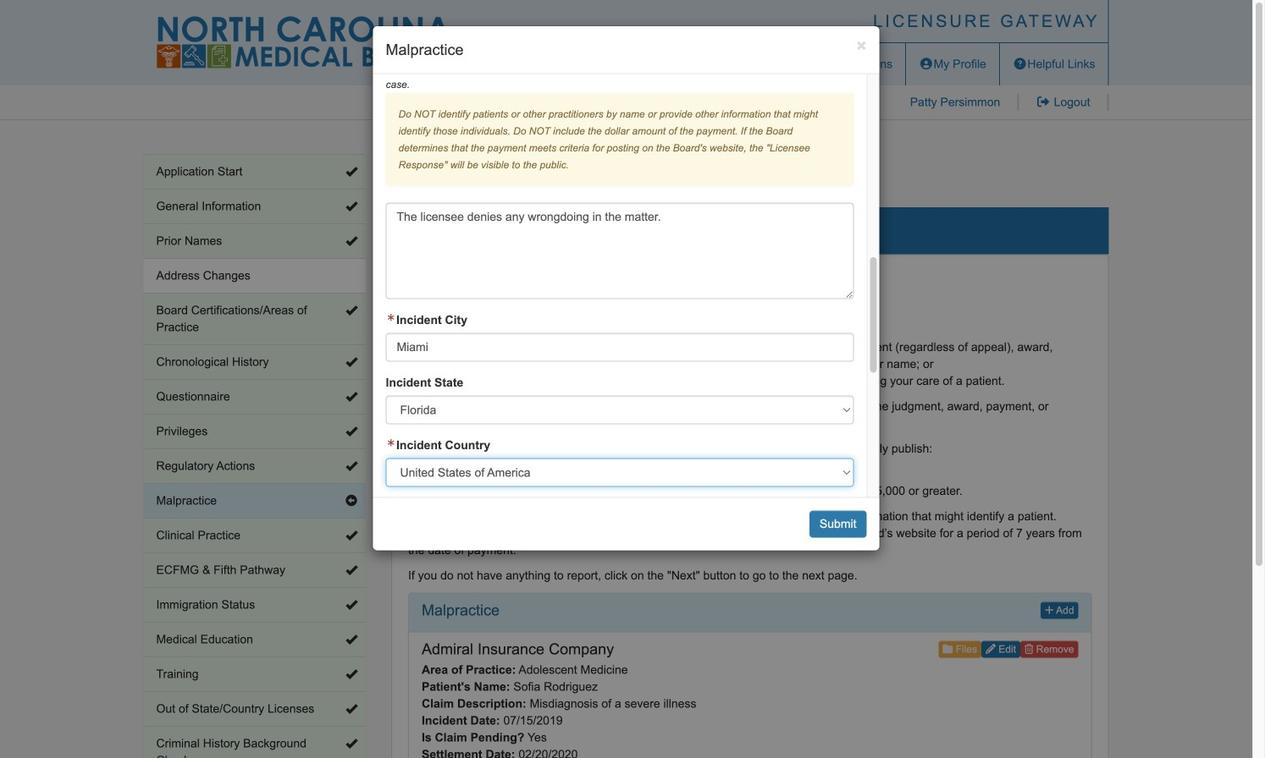 Task type: describe. For each thing, give the bounding box(es) containing it.
6 ok image from the top
[[345, 565, 357, 577]]

folder image
[[943, 644, 953, 654]]

3 ok image from the top
[[345, 356, 357, 368]]

5 ok image from the top
[[345, 738, 357, 750]]

8 ok image from the top
[[345, 634, 357, 646]]

question circle image
[[1013, 58, 1027, 70]]

7 ok image from the top
[[345, 599, 357, 611]]

north carolina medical board logo image
[[156, 16, 453, 69]]

2 ok image from the top
[[345, 235, 357, 247]]

2 ok image from the top
[[345, 305, 357, 317]]

2 fw image from the top
[[386, 439, 396, 448]]

9 ok image from the top
[[345, 669, 357, 681]]

sign out image
[[1036, 96, 1051, 108]]

1 ok image from the top
[[345, 201, 357, 213]]



Task type: locate. For each thing, give the bounding box(es) containing it.
3 ok image from the top
[[345, 391, 357, 403]]

user circle image
[[919, 58, 934, 70]]

circle arrow left image
[[345, 495, 357, 507]]

10 ok image from the top
[[345, 704, 357, 716]]

5 ok image from the top
[[345, 461, 357, 472]]

None submit
[[809, 511, 867, 538]]

ok image
[[345, 166, 357, 178], [345, 305, 357, 317], [345, 356, 357, 368], [345, 426, 357, 438], [345, 461, 357, 472], [345, 565, 357, 577], [345, 599, 357, 611], [345, 634, 357, 646], [345, 669, 357, 681], [345, 704, 357, 716]]

ok image
[[345, 201, 357, 213], [345, 235, 357, 247], [345, 391, 357, 403], [345, 530, 357, 542], [345, 738, 357, 750]]

fw image
[[386, 314, 396, 322], [386, 439, 396, 448]]

1 ok image from the top
[[345, 166, 357, 178]]

None text field
[[386, 203, 854, 300], [386, 333, 854, 362], [386, 203, 854, 300], [386, 333, 854, 362]]

4 ok image from the top
[[345, 530, 357, 542]]

1 fw image from the top
[[386, 314, 396, 322]]

pencil image
[[986, 644, 996, 654]]

trash o image
[[1025, 644, 1033, 654]]

plus image
[[1045, 605, 1054, 616]]

0 vertical spatial fw image
[[386, 314, 396, 322]]

4 ok image from the top
[[345, 426, 357, 438]]

1 vertical spatial fw image
[[386, 439, 396, 448]]



Task type: vqa. For each thing, say whether or not it's contained in the screenshot.
sign out image
yes



